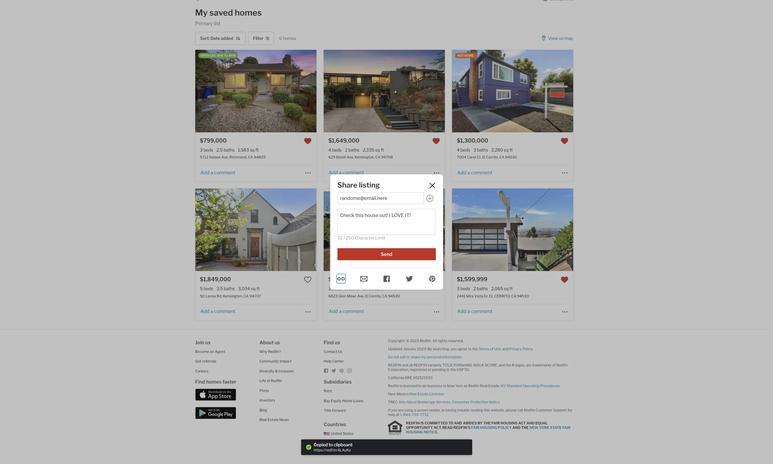 Task type: locate. For each thing, give the bounding box(es) containing it.
1 horizontal spatial of
[[553, 363, 556, 367]]

0 horizontal spatial 4 beds
[[329, 147, 342, 153]]

r
[[512, 363, 515, 367]]

sort : date added
[[200, 36, 233, 41]]

do
[[423, 383, 427, 388]]

add a comment for $799,000
[[200, 170, 236, 176]]

3 photo of 7004 carol ct, el cerrito, ca 94530 image from the left
[[574, 50, 695, 132]]

redfin inside redfin is committed to and abides by the fair housing act and equal opportunity act. read redfin's
[[406, 421, 420, 425]]

baths up mawr
[[349, 286, 360, 291]]

the left new
[[522, 425, 529, 430]]

https://redf.in/4layko
[[314, 448, 351, 452]]

favorite button image for $1,849,000
[[304, 276, 312, 284]]

2 baths up mawr
[[345, 286, 360, 291]]

and right "act"
[[527, 421, 535, 425]]

kensington, for $1,849,000
[[223, 294, 243, 298]]

2 horizontal spatial homes
[[283, 36, 296, 41]]

terms of use link
[[479, 347, 501, 351]]

ft for $1,300,000
[[510, 147, 513, 153]]

redfin down 1-844-759-7732 link
[[406, 421, 420, 425]]

1 horizontal spatial fair
[[492, 421, 500, 425]]

1 4 from the left
[[329, 147, 331, 153]]

favorite button checkbox
[[304, 137, 312, 145], [433, 137, 440, 145], [561, 137, 569, 145], [304, 276, 312, 284], [433, 276, 440, 284], [561, 276, 569, 284]]

1 4 beds from the left
[[329, 147, 342, 153]]

abides
[[463, 421, 477, 425]]

0 horizontal spatial 4
[[329, 147, 331, 153]]

comment down 'vista'
[[471, 309, 493, 314]]

3 up the 6823 on the left bottom of page
[[329, 286, 331, 291]]

3
[[200, 147, 203, 153], [474, 147, 476, 153], [329, 286, 331, 291], [457, 286, 460, 291]]

0 vertical spatial you
[[451, 347, 457, 351]]

1 photo of 7004 carol ct, el cerrito, ca 94530 image from the left
[[331, 50, 452, 132]]

0 vertical spatial homes
[[235, 8, 262, 18]]

estate down do
[[418, 392, 429, 396]]

sq right 2,280
[[504, 147, 509, 153]]

0 horizontal spatial el
[[365, 294, 368, 298]]

0 horizontal spatial 3 beds
[[200, 147, 213, 153]]

1 vertical spatial real
[[410, 392, 417, 396]]

add a comment button for $1,849,000
[[200, 309, 236, 314]]

add a comment down glen
[[329, 309, 364, 314]]

comment for $799,000
[[214, 170, 236, 176]]

copied to clipboard section
[[301, 439, 472, 455]]

favorite button image
[[561, 137, 569, 145], [304, 276, 312, 284], [433, 276, 440, 284]]

0 horizontal spatial to
[[224, 54, 228, 57]]

1 horizontal spatial ave,
[[347, 155, 354, 160]]

1 vertical spatial find
[[195, 379, 205, 385]]

you inside if you are using a screen reader, or having trouble reading this website, please call redfin customer support for help at
[[391, 408, 398, 412]]

title forward button
[[324, 408, 346, 413]]

2 up glen
[[345, 286, 348, 291]]

3 photo of 5712 solano ave, richmond, ca 94805 image from the left
[[317, 50, 438, 132]]

to left do
[[418, 383, 422, 388]]

kensington,
[[355, 155, 375, 160], [223, 294, 243, 298]]

press
[[260, 388, 269, 393]]

in inside redfin and all redfin variants, title forward, walk score, and the r logos, are trademarks of redfin corporation, registered or pending in the uspto.
[[447, 367, 450, 372]]

.
[[533, 347, 533, 351], [462, 355, 463, 359], [429, 412, 430, 417], [438, 430, 439, 434]]

photo of 50 lenox rd, kensington, ca 94707 image
[[74, 189, 195, 271], [195, 189, 317, 271], [317, 189, 438, 271]]

2 horizontal spatial housing
[[501, 421, 518, 425]]

1 vertical spatial or
[[428, 367, 432, 372]]

and right read
[[454, 421, 463, 425]]

2.5
[[217, 147, 223, 153]]

2 baths for $895,000
[[345, 286, 360, 291]]

1 vertical spatial to
[[449, 421, 454, 425]]

forward,
[[454, 363, 473, 367]]

add a comment button down solano on the top of page
[[200, 170, 236, 176]]

redfin?
[[268, 349, 281, 354]]

add a comment down 'vista'
[[457, 309, 493, 314]]

add down 629
[[329, 170, 338, 176]]

filter
[[253, 36, 264, 41]]

add a comment down solano on the top of page
[[200, 170, 236, 176]]

1 photo of 2441 mira vista dr, el cerrito, ca 94530 image from the left
[[331, 189, 452, 271]]

find
[[324, 340, 334, 345], [195, 379, 205, 385]]

1 horizontal spatial estate
[[418, 392, 429, 396]]

help center button
[[324, 359, 344, 363]]

add a comment down rd,
[[200, 309, 236, 314]]

beds for $1,599,999
[[461, 286, 470, 291]]

the left 'uspto.'
[[451, 367, 456, 372]]

privacy policy link
[[510, 347, 533, 351]]

baths for $895,000
[[349, 286, 360, 291]]

3 up the 2441
[[457, 286, 460, 291]]

in right business at the bottom right of page
[[443, 383, 446, 388]]

protection
[[470, 400, 488, 404]]

4
[[329, 147, 331, 153], [457, 147, 460, 153]]

3 beds for $799,000
[[200, 147, 213, 153]]

1 horizontal spatial real
[[410, 392, 417, 396]]

4 up 629
[[329, 147, 331, 153]]

at right life
[[267, 378, 270, 383]]

at
[[267, 378, 270, 383], [396, 412, 400, 417]]

1 horizontal spatial kensington,
[[355, 155, 375, 160]]

reserved.
[[448, 338, 464, 343]]

redfin facebook image
[[324, 368, 329, 373]]

pending
[[432, 367, 446, 372]]

favorite button image for $1,649,000
[[433, 137, 440, 145]]

3 up 5712
[[200, 147, 203, 153]]

2 photo of 629 beloit ave, kensington, ca 94708 image from the left
[[324, 50, 445, 132]]

copied
[[314, 442, 328, 447]]

beds up the 2441
[[461, 286, 470, 291]]

us flag image
[[324, 432, 330, 435]]

cerrito,
[[486, 155, 499, 160], [369, 294, 382, 298]]

date
[[211, 36, 220, 41]]

consumer
[[452, 400, 470, 404]]

find down careers
[[195, 379, 205, 385]]

faster
[[223, 379, 236, 385]]

0 vertical spatial to
[[468, 347, 472, 351]]

january
[[403, 347, 416, 351]]

$895,000
[[329, 276, 356, 283]]

redfin
[[557, 363, 568, 367], [271, 378, 282, 383], [388, 383, 399, 388], [468, 383, 480, 388], [524, 408, 535, 412]]

sq for $1,649,000
[[375, 147, 380, 153]]

2 us from the left
[[275, 340, 280, 345]]

photo of 5712 solano ave, richmond, ca 94805 image
[[74, 50, 195, 132], [195, 50, 317, 132], [317, 50, 438, 132]]

0 horizontal spatial of
[[490, 347, 494, 351]]

ft for $895,000
[[380, 286, 383, 291]]

2 up 'vista'
[[474, 286, 476, 291]]

beds right 5
[[204, 286, 213, 291]]

1 horizontal spatial homes
[[235, 8, 262, 18]]

0 horizontal spatial ave,
[[222, 155, 229, 160]]

about
[[260, 340, 274, 345], [407, 400, 417, 404]]

2 baths for $1,649,000
[[345, 147, 360, 153]]

1 us from the left
[[205, 340, 211, 345]]

send button
[[338, 248, 436, 260]]

baths for $799,000
[[224, 147, 235, 153]]

committed
[[425, 421, 448, 425]]

2 horizontal spatial favorite button image
[[561, 276, 569, 284]]

diversity & inclusion button
[[260, 369, 294, 373]]

#01521930
[[413, 375, 433, 380]]

comment up the share listing
[[343, 170, 364, 176]]

add a comment for $895,000
[[329, 309, 364, 314]]

0 horizontal spatial kensington,
[[223, 294, 243, 298]]

find for find homes faster
[[195, 379, 205, 385]]

add a comment button up share
[[329, 170, 364, 176]]

0 horizontal spatial us
[[205, 340, 211, 345]]

add down 5712
[[200, 170, 210, 176]]

0 horizontal spatial at
[[267, 378, 270, 383]]

prices
[[384, 440, 395, 444]]

beds up 5712
[[204, 147, 213, 153]]

2 for $1,649,000
[[345, 147, 348, 153]]

4 beds for $1,300,000
[[457, 147, 470, 153]]

comment down 5712 solano ave, richmond, ca 94805
[[214, 170, 236, 176]]

housing inside redfin is committed to and abides by the fair housing act and equal opportunity act. read redfin's
[[501, 421, 518, 425]]

favorite button checkbox for $1,849,000
[[304, 276, 312, 284]]

sell
[[400, 355, 406, 359]]

1 vertical spatial to
[[418, 383, 422, 388]]

ave, right mawr
[[357, 294, 365, 298]]

3 beds for $1,599,999
[[457, 286, 470, 291]]

prices in local currency
[[384, 440, 423, 444]]

0 horizontal spatial real
[[260, 418, 267, 422]]

0 horizontal spatial favorite button image
[[304, 276, 312, 284]]

in left local
[[396, 440, 399, 444]]

ft for $799,000
[[256, 147, 259, 153]]

policy
[[523, 347, 533, 351]]

. down committed
[[438, 430, 439, 434]]

searching,
[[433, 347, 450, 351]]

you up information
[[451, 347, 457, 351]]

united states
[[331, 431, 354, 436]]

0 horizontal spatial homes
[[206, 379, 222, 385]]

ft right 2,280
[[510, 147, 513, 153]]

favorite button checkbox for $1,599,999
[[561, 276, 569, 284]]

to left redfin's
[[449, 421, 454, 425]]

1 photo of 629 beloit ave, kensington, ca 94708 image from the left
[[203, 50, 324, 132]]

1,432 sq ft
[[363, 286, 383, 291]]

1 photo of 50 lenox rd, kensington, ca 94707 image from the left
[[74, 189, 195, 271]]

new up trec:
[[388, 392, 396, 396]]

1-844-759-7732 .
[[400, 412, 430, 417]]

, left "privacy"
[[501, 347, 502, 351]]

2 horizontal spatial us
[[335, 340, 340, 345]]

at inside if you are using a screen reader, or having trouble reading this website, please call redfin customer support for help at
[[396, 412, 400, 417]]

2 horizontal spatial or
[[442, 408, 445, 412]]

1 horizontal spatial el
[[483, 155, 486, 160]]

2 vertical spatial or
[[442, 408, 445, 412]]

sq right the 1,583
[[250, 147, 255, 153]]

or inside redfin and all redfin variants, title forward, walk score, and the r logos, are trademarks of redfin corporation, registered or pending in the uspto.
[[428, 367, 432, 372]]

sq
[[250, 147, 255, 153], [375, 147, 380, 153], [504, 147, 509, 153], [251, 286, 256, 291], [375, 286, 379, 291], [504, 286, 509, 291]]

0 horizontal spatial new
[[388, 392, 396, 396]]

redfin right call in the right bottom of the page
[[524, 408, 535, 412]]

download the redfin app on the apple app store image
[[195, 389, 236, 401]]

share listing element
[[338, 181, 421, 190]]

0 horizontal spatial about
[[260, 340, 274, 345]]

2 horizontal spatial 3 beds
[[457, 286, 470, 291]]

canadian flag image
[[324, 440, 330, 443]]

the right by
[[484, 421, 491, 425]]

0 horizontal spatial you
[[391, 408, 398, 412]]

of left use
[[490, 347, 494, 351]]

94530 for $1,599,999
[[517, 294, 529, 298]]

2 horizontal spatial to
[[468, 347, 472, 351]]

2441
[[457, 294, 466, 298]]

share
[[338, 181, 358, 190]]

1 photo of 6823 glen mawr ave, el cerrito, ca 94530 image from the left
[[203, 189, 324, 271]]

baths up 5712 solano ave, richmond, ca 94805
[[224, 147, 235, 153]]

$1,599,999
[[457, 276, 488, 283]]

to for and
[[449, 421, 454, 425]]

4 beds up 629
[[329, 147, 342, 153]]

center
[[332, 359, 344, 363]]

to right '1pm'
[[224, 54, 228, 57]]

find up contact
[[324, 340, 334, 345]]

photo of 6823 glen mawr ave, el cerrito, ca 94530 image
[[203, 189, 324, 271], [324, 189, 445, 271], [445, 189, 566, 271]]

2 vertical spatial in
[[396, 440, 399, 444]]

2 4 from the left
[[457, 147, 460, 153]]

are left using in the bottom of the page
[[398, 408, 404, 412]]

add a comment button down glen
[[329, 309, 364, 314]]

add for $799,000
[[200, 170, 210, 176]]

0 horizontal spatial or
[[407, 355, 410, 359]]

comment for $1,300,000
[[471, 170, 493, 176]]

and left all
[[402, 363, 409, 367]]

el down 1,432
[[365, 294, 368, 298]]

beds for $895,000
[[332, 286, 342, 291]]

kensington, down 3.5 baths
[[223, 294, 243, 298]]

0 vertical spatial ,
[[501, 347, 502, 351]]

0 vertical spatial kensington,
[[355, 155, 375, 160]]

1 horizontal spatial new
[[447, 383, 455, 388]]

2 horizontal spatial favorite button image
[[561, 137, 569, 145]]

2
[[345, 147, 348, 153], [345, 286, 348, 291], [474, 286, 476, 291]]

baths for $1,599,999
[[477, 286, 488, 291]]

ny
[[501, 383, 506, 388]]

beds for $1,649,000
[[332, 147, 342, 153]]

listing
[[359, 181, 380, 190]]

0 horizontal spatial in
[[396, 440, 399, 444]]

1 horizontal spatial us
[[275, 340, 280, 345]]

us for join us
[[205, 340, 211, 345]]

are inside if you are using a screen reader, or having trouble reading this website, please call redfin customer support for help at
[[398, 408, 404, 412]]

homes inside my saved homes primary list
[[235, 8, 262, 18]]

, up "having"
[[451, 400, 451, 404]]

baths up 'vista'
[[477, 286, 488, 291]]

cerrito, down 2,280
[[486, 155, 499, 160]]

why redfin? button
[[260, 349, 281, 354]]

2 horizontal spatial fair
[[563, 425, 571, 430]]

comment for $1,849,000
[[214, 309, 236, 314]]

and right policy
[[513, 425, 521, 430]]

4 beds up 7004
[[457, 147, 470, 153]]

0 horizontal spatial estate
[[268, 418, 279, 422]]

website,
[[491, 408, 505, 412]]

comment down rd,
[[214, 309, 236, 314]]

favorite button image
[[304, 137, 312, 145], [433, 137, 440, 145], [561, 276, 569, 284]]

do not sell or share my personal information .
[[388, 355, 463, 359]]

0 horizontal spatial fair
[[471, 425, 480, 430]]

ca
[[248, 155, 253, 160], [376, 155, 381, 160], [500, 155, 505, 160], [244, 294, 249, 298], [382, 294, 388, 298], [512, 294, 517, 298]]

and
[[503, 347, 509, 351], [402, 363, 409, 367], [499, 363, 505, 367]]

2 photo of 5712 solano ave, richmond, ca 94805 image from the left
[[195, 50, 317, 132]]

of right trademarks
[[553, 363, 556, 367]]

in right pending
[[447, 367, 450, 372]]

copyright: © 2023 redfin. all rights reserved.
[[388, 338, 464, 343]]

ca down 1,432 sq ft
[[382, 294, 388, 298]]

get referrals button
[[195, 359, 216, 363]]

3 beds
[[200, 147, 213, 153], [329, 286, 342, 291], [457, 286, 470, 291]]

0 vertical spatial new
[[447, 383, 455, 388]]

2 vertical spatial homes
[[206, 379, 222, 385]]

1 horizontal spatial about
[[407, 400, 417, 404]]

0 vertical spatial or
[[407, 355, 410, 359]]

3 beds up the 2441
[[457, 286, 470, 291]]

0 horizontal spatial favorite button image
[[304, 137, 312, 145]]

beds for $799,000
[[204, 147, 213, 153]]

us right join
[[205, 340, 211, 345]]

add a comment button down rd,
[[200, 309, 236, 314]]

if
[[388, 408, 391, 412]]

1 vertical spatial you
[[391, 408, 398, 412]]

0 horizontal spatial are
[[398, 408, 404, 412]]

add a comment button for $1,649,000
[[329, 170, 364, 176]]

1 horizontal spatial or
[[428, 367, 432, 372]]

1 vertical spatial of
[[553, 363, 556, 367]]

0 vertical spatial at
[[267, 378, 270, 383]]

diversity & inclusion
[[260, 369, 294, 373]]

32 / 250 character limit
[[338, 235, 385, 241]]

a for $1,599,999
[[468, 309, 470, 314]]

1 horizontal spatial at
[[396, 412, 400, 417]]

add a comment for $1,300,000
[[457, 170, 493, 176]]

ca down 2,335 sq ft
[[376, 155, 381, 160]]

real down licensed
[[410, 392, 417, 396]]

beds for $1,849,000
[[204, 286, 213, 291]]

life at redfin button
[[260, 378, 282, 383]]

2 vertical spatial real
[[260, 418, 267, 422]]

2 photo of 7004 carol ct, el cerrito, ca 94530 image from the left
[[452, 50, 574, 132]]

1 horizontal spatial you
[[451, 347, 457, 351]]

sq for $1,849,000
[[251, 286, 256, 291]]

comment for $895,000
[[343, 309, 364, 314]]

$799,000
[[200, 138, 227, 144]]

1,583 sq ft
[[238, 147, 259, 153]]

to inside redfin is committed to and abides by the fair housing act and equal opportunity act. read redfin's
[[449, 421, 454, 425]]

1 vertical spatial cerrito,
[[369, 294, 382, 298]]

us for find us
[[335, 340, 340, 345]]

photo of 629 beloit ave, kensington, ca 94708 image
[[203, 50, 324, 132], [324, 50, 445, 132], [445, 50, 566, 132]]

are right logos,
[[526, 363, 532, 367]]

2 for $895,000
[[345, 286, 348, 291]]

1 horizontal spatial to
[[449, 421, 454, 425]]

el right ct,
[[483, 155, 486, 160]]

0 vertical spatial estate
[[418, 392, 429, 396]]

info about brokerage services link
[[399, 400, 451, 404]]

favorite button checkbox for $895,000
[[433, 276, 440, 284]]

redfin twitter image
[[332, 368, 337, 373]]

ft
[[256, 147, 259, 153], [381, 147, 384, 153], [510, 147, 513, 153], [257, 286, 260, 291], [380, 286, 383, 291], [510, 286, 513, 291]]

a down mira
[[468, 309, 470, 314]]

2 horizontal spatial real
[[480, 383, 488, 388]]

add a comment for $1,849,000
[[200, 309, 236, 314]]

add for $1,649,000
[[329, 170, 338, 176]]

1 horizontal spatial 4
[[457, 147, 460, 153]]

2,065
[[491, 286, 503, 291]]

1 horizontal spatial favorite button image
[[433, 276, 440, 284]]

0 horizontal spatial to
[[329, 442, 333, 447]]

you right if
[[391, 408, 398, 412]]

2 up beloit
[[345, 147, 348, 153]]

baths for $1,649,000
[[349, 147, 360, 153]]

ave, for $799,000
[[222, 155, 229, 160]]

0 horizontal spatial find
[[195, 379, 205, 385]]

us
[[205, 340, 211, 345], [275, 340, 280, 345], [335, 340, 340, 345]]

info
[[399, 400, 406, 404]]

1 horizontal spatial in
[[443, 383, 446, 388]]

add a comment button for $895,000
[[329, 309, 364, 314]]

1 horizontal spatial ,
[[501, 347, 502, 351]]

0 vertical spatial in
[[447, 367, 450, 372]]

get referrals
[[195, 359, 216, 363]]

home
[[465, 54, 474, 57]]

walk
[[474, 363, 484, 367]]

about up using in the bottom of the page
[[407, 400, 417, 404]]

a for $1,649,000
[[339, 170, 342, 176]]

filter button
[[248, 32, 274, 45]]

1 vertical spatial at
[[396, 412, 400, 417]]

sq up cerrito,
[[504, 286, 509, 291]]

photo of 2441 mira vista dr, el cerrito, ca 94530 image
[[331, 189, 452, 271], [452, 189, 574, 271], [574, 189, 695, 271]]

use
[[494, 347, 501, 351]]

1 horizontal spatial to
[[418, 383, 422, 388]]

2 baths up 629 beloit ave, kensington, ca 94708
[[345, 147, 360, 153]]

6823
[[329, 294, 338, 298]]

sq right 2,335
[[375, 147, 380, 153]]

a down glen
[[339, 309, 342, 314]]

3.5 baths
[[217, 286, 235, 291]]

and
[[454, 421, 463, 425], [527, 421, 535, 425], [513, 425, 521, 430]]

3 photo of 50 lenox rd, kensington, ca 94707 image from the left
[[317, 189, 438, 271]]

1 vertical spatial homes
[[283, 36, 296, 41]]

new mexico real estate licenses
[[388, 392, 445, 396]]

0 horizontal spatial the
[[451, 367, 456, 372]]

3.5
[[217, 286, 223, 291]]

cerrito, down 1,432 sq ft
[[369, 294, 382, 298]]

1 horizontal spatial 3 beds
[[329, 286, 342, 291]]

1 horizontal spatial 4 beds
[[457, 147, 470, 153]]

3 photo of 6823 glen mawr ave, el cerrito, ca 94530 image from the left
[[445, 189, 566, 271]]

add down 50
[[200, 309, 210, 314]]

4 up 7004
[[457, 147, 460, 153]]

us up redfin?
[[275, 340, 280, 345]]

0 horizontal spatial ,
[[451, 400, 451, 404]]

add a comment for $1,649,000
[[329, 170, 364, 176]]

3 beds up the 6823 on the left bottom of page
[[329, 286, 342, 291]]

beloit
[[336, 155, 346, 160]]

2023:
[[417, 347, 427, 351]]

3 for $895,000
[[329, 286, 331, 291]]

licensed
[[404, 383, 418, 388]]

2 photo of 2441 mira vista dr, el cerrito, ca 94530 image from the left
[[452, 189, 574, 271]]

equal housing opportunity image
[[388, 420, 403, 435]]

1 horizontal spatial favorite button image
[[433, 137, 440, 145]]

real left estate.
[[480, 383, 488, 388]]

2 horizontal spatial ave,
[[357, 294, 365, 298]]

the left r
[[506, 363, 512, 367]]

add a comment
[[200, 170, 236, 176], [329, 170, 364, 176], [457, 170, 493, 176], [200, 309, 236, 314], [329, 309, 364, 314], [457, 309, 493, 314]]

photo of 7004 carol ct, el cerrito, ca 94530 image
[[331, 50, 452, 132], [452, 50, 574, 132], [574, 50, 695, 132]]

redfin right trademarks
[[557, 363, 568, 367]]

3 us from the left
[[335, 340, 340, 345]]

a for $799,000
[[211, 170, 213, 176]]

1 vertical spatial kensington,
[[223, 294, 243, 298]]

1 vertical spatial about
[[407, 400, 417, 404]]

favorite button image for $1,300,000
[[561, 137, 569, 145]]

0 vertical spatial are
[[526, 363, 532, 367]]

add for $1,300,000
[[457, 170, 467, 176]]

contact us button
[[324, 349, 343, 354]]

2 horizontal spatial in
[[447, 367, 450, 372]]

open
[[201, 54, 209, 57]]

a down lenox
[[211, 309, 213, 314]]

beds up the 6823 on the left bottom of page
[[332, 286, 342, 291]]

real estate licenses link
[[410, 392, 445, 396]]

2 horizontal spatial the
[[506, 363, 512, 367]]

real down blog button
[[260, 418, 267, 422]]

2 4 beds from the left
[[457, 147, 470, 153]]

homes right 6
[[283, 36, 296, 41]]

0 horizontal spatial housing
[[406, 430, 423, 434]]

3 beds up 5712
[[200, 147, 213, 153]]

2 vertical spatial to
[[329, 442, 333, 447]]

fair inside redfin is committed to and abides by the fair housing act and equal opportunity act. read redfin's
[[492, 421, 500, 425]]

0 vertical spatial el
[[483, 155, 486, 160]]



Task type: describe. For each thing, give the bounding box(es) containing it.
favorite button checkbox for $1,300,000
[[561, 137, 569, 145]]

add a comment button for $1,599,999
[[457, 309, 493, 314]]

favorite button checkbox for $1,649,000
[[433, 137, 440, 145]]

1pm
[[217, 54, 223, 57]]

vista
[[475, 294, 483, 298]]

hot home
[[458, 54, 474, 57]]

community impact button
[[260, 359, 292, 363]]

title forward
[[324, 408, 346, 413]]

3 photo of 2441 mira vista dr, el cerrito, ca 94530 image from the left
[[574, 189, 695, 271]]

by
[[428, 347, 432, 351]]

canada
[[331, 439, 344, 443]]

cerrito,
[[494, 294, 511, 298]]

this
[[484, 408, 490, 412]]

information
[[442, 355, 462, 359]]

blog button
[[260, 408, 267, 412]]

homes for 6 homes
[[283, 36, 296, 41]]

to for 4pm
[[224, 54, 228, 57]]

4 beds for $1,649,000
[[329, 147, 342, 153]]

agent
[[215, 349, 225, 354]]

$1,300,000
[[457, 138, 488, 144]]

ft for $1,649,000
[[381, 147, 384, 153]]

ft for $1,849,000
[[257, 286, 260, 291]]

3 photo of 629 beloit ave, kensington, ca 94708 image from the left
[[445, 50, 566, 132]]

2 photo of 6823 glen mawr ave, el cerrito, ca 94530 image from the left
[[324, 189, 445, 271]]

ave, for $1,649,000
[[347, 155, 354, 160]]

and right use
[[503, 347, 509, 351]]

1 photo of 5712 solano ave, richmond, ca 94805 image from the left
[[74, 50, 195, 132]]

solano
[[209, 155, 221, 160]]

act.
[[434, 425, 442, 430]]

on
[[559, 36, 564, 41]]

us for about us
[[275, 340, 280, 345]]

1-
[[400, 412, 403, 417]]

5712 solano ave, richmond, ca 94805
[[200, 155, 266, 160]]

trec: info about brokerage services , consumer protection notice
[[388, 400, 500, 404]]

favorite button image for $1,599,999
[[561, 276, 569, 284]]

4 for $1,300,000
[[457, 147, 460, 153]]

glen
[[339, 294, 346, 298]]

redfin down my
[[414, 363, 427, 367]]

operating
[[523, 383, 540, 388]]

is
[[400, 383, 403, 388]]

find us
[[324, 340, 340, 345]]

investors button
[[260, 398, 275, 402]]

homes for find homes faster
[[206, 379, 222, 385]]

2,335 sq ft
[[363, 147, 384, 153]]

saved
[[210, 8, 233, 18]]

94708
[[381, 155, 393, 160]]

dre
[[405, 375, 412, 380]]

notice
[[424, 430, 438, 434]]

ft for $1,599,999
[[510, 286, 513, 291]]

redfin inside redfin and all redfin variants, title forward, walk score, and the r logos, are trademarks of redfin corporation, registered or pending in the uspto.
[[557, 363, 568, 367]]

corporation,
[[388, 367, 409, 372]]

countries
[[324, 422, 346, 427]]

new
[[530, 425, 539, 430]]

. down agree
[[462, 355, 463, 359]]

0 vertical spatial real
[[480, 383, 488, 388]]

the inside redfin is committed to and abides by the fair housing act and equal opportunity act. read redfin's
[[484, 421, 491, 425]]

forward
[[332, 408, 346, 413]]

comment for $1,599,999
[[471, 309, 493, 314]]

sq for $895,000
[[375, 286, 379, 291]]

comment for $1,649,000
[[343, 170, 364, 176]]

3 up carol
[[474, 147, 476, 153]]

variants,
[[428, 363, 442, 367]]

or inside if you are using a screen reader, or having trouble reading this website, please call redfin customer support for help at
[[442, 408, 445, 412]]

favorite button checkbox for $799,000
[[304, 137, 312, 145]]

redfin inside if you are using a screen reader, or having trouble reading this website, please call redfin customer support for help at
[[524, 408, 535, 412]]

fair inside new york state fair housing notice
[[563, 425, 571, 430]]

contact
[[324, 349, 337, 354]]

careers
[[195, 369, 209, 373]]

redfin for is
[[406, 421, 420, 425]]

to inside copied to clipboard https://redf.in/4layko
[[329, 442, 333, 447]]

brokerage
[[418, 400, 435, 404]]

2 photo of 50 lenox rd, kensington, ca 94707 image from the left
[[195, 189, 317, 271]]

2 for $1,599,999
[[474, 286, 476, 291]]

629
[[329, 155, 336, 160]]

procedures
[[541, 383, 560, 388]]

sq for $1,300,000
[[504, 147, 509, 153]]

favorite button image for $799,000
[[304, 137, 312, 145]]

Enter your note text field
[[340, 212, 433, 232]]

3 for $799,000
[[200, 147, 203, 153]]

add for $895,000
[[329, 309, 338, 314]]

are inside redfin and all redfin variants, title forward, walk score, and the r logos, are trademarks of redfin corporation, registered or pending in the uspto.
[[526, 363, 532, 367]]

ca down '2,280 sq ft'
[[500, 155, 505, 160]]

sq for $1,599,999
[[504, 286, 509, 291]]

3 for $1,599,999
[[457, 286, 460, 291]]

rd,
[[217, 294, 222, 298]]

open sat, 1pm to 4pm
[[201, 54, 236, 57]]

of inside redfin and all redfin variants, title forward, walk score, and the r logos, are trademarks of redfin corporation, registered or pending in the uspto.
[[553, 363, 556, 367]]

1 horizontal spatial and
[[513, 425, 521, 430]]

a for $895,000
[[339, 309, 342, 314]]

add a comment for $1,599,999
[[457, 309, 493, 314]]

add for $1,849,000
[[200, 309, 210, 314]]

add a comment button for $1,300,000
[[457, 170, 493, 176]]

redfin instagram image
[[347, 368, 352, 373]]

privacy
[[510, 347, 522, 351]]

ca down 3,034
[[244, 294, 249, 298]]

1-844-759-7732 link
[[400, 412, 429, 417]]

4pm
[[229, 54, 236, 57]]

redfin is licensed to do business in new york as redfin real estate. ny standard operating procedures
[[388, 383, 560, 388]]

beds for $1,300,000
[[461, 147, 470, 153]]

by
[[478, 421, 483, 425]]

list
[[214, 21, 221, 26]]

2 horizontal spatial and
[[527, 421, 535, 425]]

richmond,
[[229, 155, 247, 160]]

favorite button image for $895,000
[[433, 276, 440, 284]]

1 horizontal spatial cerrito,
[[486, 155, 499, 160]]

rights
[[438, 338, 448, 343]]

0 horizontal spatial and
[[454, 421, 463, 425]]

added
[[221, 36, 233, 41]]

redfin pinterest image
[[340, 368, 344, 373]]

a for $1,300,000
[[468, 170, 470, 176]]

1,432
[[363, 286, 374, 291]]

&
[[275, 369, 278, 373]]

california
[[388, 375, 404, 380]]

redfin.
[[420, 338, 432, 343]]

mexico
[[397, 392, 409, 396]]

fair housing policy and the
[[471, 425, 530, 430]]

1 vertical spatial estate
[[268, 418, 279, 422]]

a inside if you are using a screen reader, or having trouble reading this website, please call redfin customer support for help at
[[414, 408, 416, 412]]

ny standard operating procedures link
[[501, 383, 560, 388]]

redfin is committed to and abides by the fair housing act and equal opportunity act. read redfin's
[[406, 421, 548, 430]]

0 vertical spatial about
[[260, 340, 274, 345]]

read
[[443, 425, 453, 430]]

carol
[[467, 155, 476, 160]]

redfin right as
[[468, 383, 480, 388]]

please
[[506, 408, 517, 412]]

add for $1,599,999
[[457, 309, 467, 314]]

updated january 2023: by searching, you agree to the terms of use , and privacy policy .
[[388, 347, 533, 351]]

3 beds for $895,000
[[329, 286, 342, 291]]

. right "privacy"
[[533, 347, 533, 351]]

baths for $1,849,000
[[224, 286, 235, 291]]

help
[[388, 412, 395, 417]]

. right screen
[[429, 412, 430, 417]]

for
[[568, 408, 573, 412]]

map
[[565, 36, 573, 41]]

copied to clipboard https://redf.in/4layko
[[314, 442, 353, 452]]

download the redfin app from the google play store image
[[195, 407, 236, 419]]

ca right cerrito,
[[512, 294, 517, 298]]

a for $1,849,000
[[211, 309, 213, 314]]

ct,
[[477, 155, 482, 160]]

kensington, for $1,649,000
[[355, 155, 375, 160]]

sq for $799,000
[[250, 147, 255, 153]]

york
[[455, 383, 463, 388]]

find for find us
[[324, 340, 334, 345]]

redfin down &
[[271, 378, 282, 383]]

1 vertical spatial el
[[365, 294, 368, 298]]

add a comment button for $799,000
[[200, 170, 236, 176]]

and right score,
[[499, 363, 505, 367]]

loans
[[353, 398, 364, 403]]

$1,849,000
[[200, 276, 231, 283]]

1 horizontal spatial the
[[522, 425, 529, 430]]

sat,
[[210, 54, 216, 57]]

Email Address email field
[[340, 196, 421, 201]]

ca down 1,583 sq ft
[[248, 155, 253, 160]]

0 horizontal spatial cerrito,
[[369, 294, 382, 298]]

94530 for $895,000
[[388, 294, 400, 298]]

terms
[[479, 347, 489, 351]]

1 vertical spatial new
[[388, 392, 396, 396]]

7004 carol ct, el cerrito, ca 94530
[[457, 155, 517, 160]]

local
[[400, 440, 407, 444]]

5712
[[200, 155, 208, 160]]

baths for $1,300,000
[[477, 147, 488, 153]]

impact
[[280, 359, 292, 363]]

not
[[394, 355, 399, 359]]

1 horizontal spatial the
[[473, 347, 478, 351]]

4 for $1,649,000
[[329, 147, 331, 153]]

share listing dialog
[[330, 174, 443, 290]]

registered
[[410, 367, 427, 372]]

50 lenox rd, kensington, ca 94707
[[200, 294, 261, 298]]

1 horizontal spatial housing
[[480, 425, 497, 430]]

standard
[[507, 383, 522, 388]]

hot
[[458, 54, 464, 57]]

become
[[195, 349, 209, 354]]

redfin left is
[[388, 383, 399, 388]]

character
[[355, 235, 375, 241]]

5 beds
[[200, 286, 213, 291]]

an
[[210, 349, 214, 354]]

housing inside new york state fair housing notice
[[406, 430, 423, 434]]

2 baths for $1,599,999
[[474, 286, 488, 291]]

redfin for and
[[388, 363, 402, 367]]



Task type: vqa. For each thing, say whether or not it's contained in the screenshot.
Cerrito, to the top
yes



